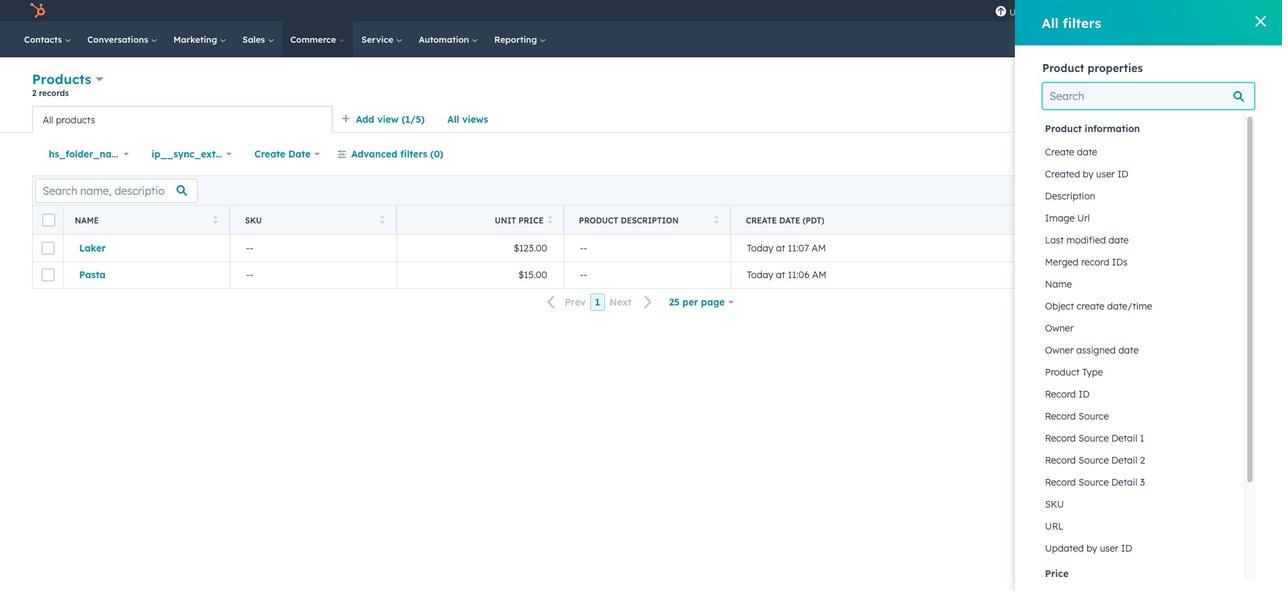 Task type: locate. For each thing, give the bounding box(es) containing it.
press to sort. image
[[548, 215, 553, 224], [714, 215, 719, 224]]

marketplaces image
[[1086, 6, 1098, 18]]

2 press to sort. image from the left
[[714, 215, 719, 224]]

pagination navigation
[[539, 294, 660, 311]]

row group
[[1042, 115, 1245, 592]]

4 press to sort. element from the left
[[714, 215, 719, 226]]

1 horizontal spatial press to sort. image
[[380, 215, 385, 224]]

2 press to sort. element from the left
[[380, 215, 385, 226]]

3 press to sort. element from the left
[[548, 215, 553, 226]]

1 horizontal spatial press to sort. image
[[714, 215, 719, 224]]

press to sort. image
[[213, 215, 218, 224], [380, 215, 385, 224]]

menu
[[988, 0, 1266, 21]]

press to sort. element
[[213, 215, 218, 226], [380, 215, 385, 226], [548, 215, 553, 226], [714, 215, 719, 226]]

banner
[[32, 69, 1250, 106]]

Search HubSpot search field
[[1084, 28, 1235, 51]]

2 press to sort. image from the left
[[380, 215, 385, 224]]

jacob simon image
[[1186, 5, 1198, 17]]

0 horizontal spatial press to sort. image
[[548, 215, 553, 224]]

0 horizontal spatial press to sort. image
[[213, 215, 218, 224]]



Task type: vqa. For each thing, say whether or not it's contained in the screenshot.
Search Search Field
yes



Task type: describe. For each thing, give the bounding box(es) containing it.
1 press to sort. image from the left
[[213, 215, 218, 224]]

Search name, description, or SKU search field
[[35, 179, 198, 203]]

Search search field
[[1042, 83, 1255, 110]]

1 press to sort. image from the left
[[548, 215, 553, 224]]

1 press to sort. element from the left
[[213, 215, 218, 226]]

close image
[[1255, 16, 1266, 27]]



